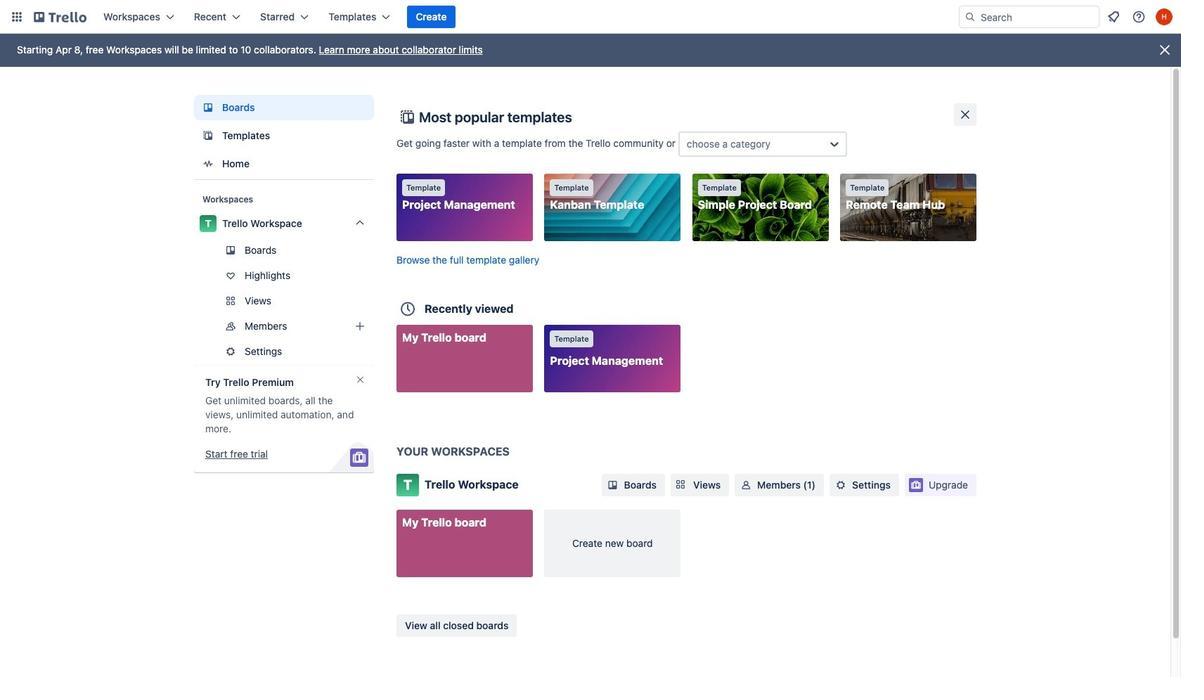Task type: vqa. For each thing, say whether or not it's contained in the screenshot.
to
no



Task type: describe. For each thing, give the bounding box(es) containing it.
0 notifications image
[[1106, 8, 1123, 25]]

2 sm image from the left
[[740, 478, 754, 492]]

back to home image
[[34, 6, 87, 28]]

open information menu image
[[1133, 10, 1147, 24]]

search image
[[965, 11, 977, 23]]

template board image
[[200, 127, 217, 144]]

howard (howard38800628) image
[[1157, 8, 1174, 25]]

3 sm image from the left
[[834, 478, 849, 492]]

board image
[[200, 99, 217, 116]]

home image
[[200, 155, 217, 172]]



Task type: locate. For each thing, give the bounding box(es) containing it.
2 horizontal spatial sm image
[[834, 478, 849, 492]]

0 horizontal spatial sm image
[[606, 478, 620, 492]]

1 sm image from the left
[[606, 478, 620, 492]]

add image
[[352, 318, 369, 335]]

Search field
[[977, 7, 1100, 27]]

1 horizontal spatial sm image
[[740, 478, 754, 492]]

sm image
[[606, 478, 620, 492], [740, 478, 754, 492], [834, 478, 849, 492]]

primary element
[[0, 0, 1182, 34]]



